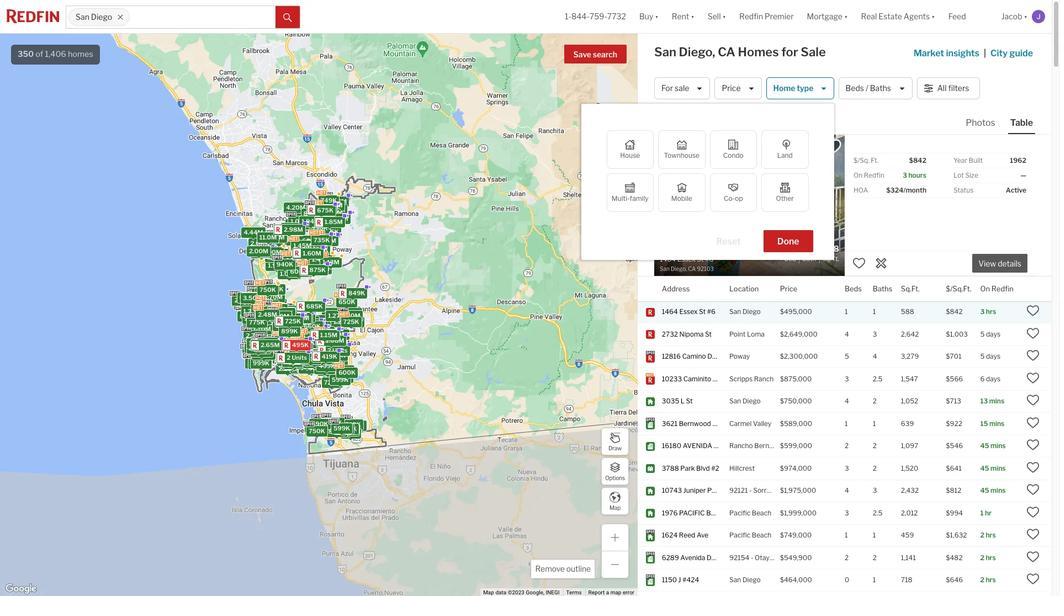 Task type: vqa. For each thing, say whether or not it's contained in the screenshot.


Task type: locate. For each thing, give the bounding box(es) containing it.
3 45 from the top
[[981, 487, 990, 495]]

pacific beach up 92154 - otay mesa
[[730, 532, 772, 540]]

google image
[[3, 582, 39, 597]]

None search field
[[130, 6, 276, 28]]

2.90m
[[234, 298, 253, 305]]

0 vertical spatial 1.08m
[[300, 256, 318, 264]]

0 vertical spatial 675k
[[317, 206, 333, 214]]

▾ inside rent ▾ dropdown button
[[691, 12, 695, 21]]

redfin left premier
[[740, 12, 763, 21]]

1.35m
[[315, 234, 333, 241], [302, 343, 320, 350], [306, 345, 324, 353]]

1 vertical spatial 500k
[[263, 340, 281, 348]]

1 left 639
[[873, 420, 876, 428]]

favorite this home image for $713
[[1027, 394, 1040, 407]]

3 ▾ from the left
[[723, 12, 726, 21]]

45 mins right $641
[[981, 464, 1006, 473]]

1 inside '1 bath'
[[808, 244, 812, 254]]

1.40m
[[266, 300, 284, 307], [276, 343, 295, 351], [291, 344, 310, 352], [305, 359, 324, 366]]

pacific for 1624 reed ave
[[730, 532, 751, 540]]

4.50m
[[247, 312, 267, 320]]

ft. inside 588 sq. ft.
[[833, 254, 840, 263]]

0 vertical spatial 2.60m
[[328, 330, 347, 338]]

500k up 3.70m
[[263, 340, 281, 348]]

$/sq.ft.
[[946, 284, 972, 293]]

1150 j #424 link
[[662, 576, 720, 585]]

8 favorite this home image from the top
[[1027, 573, 1040, 586]]

600k
[[290, 267, 307, 275], [285, 353, 302, 361], [306, 357, 323, 364], [338, 369, 355, 377]]

6 ▾ from the left
[[1024, 12, 1028, 21]]

diego for 3035 l st
[[743, 397, 761, 406]]

- left otay
[[751, 554, 754, 562]]

1 vertical spatial on redfin
[[981, 284, 1014, 293]]

rancho bernardo $599,000
[[730, 442, 813, 450]]

1 up bath
[[808, 244, 812, 254]]

location
[[730, 284, 759, 293]]

3.35m down 3.70m
[[251, 360, 270, 367]]

hrs right $646
[[986, 576, 996, 585]]

▾ for sell ▾
[[723, 12, 726, 21]]

rent ▾
[[672, 12, 695, 21]]

1976 pacific beach dr
[[662, 509, 738, 518]]

diego left remove san diego icon
[[91, 12, 112, 22]]

map left data
[[483, 590, 494, 596]]

2 2.5 from the top
[[873, 509, 883, 518]]

1.60m down 625k
[[303, 249, 321, 257]]

st right essex
[[699, 308, 706, 316]]

0 vertical spatial 735k
[[313, 236, 330, 244]]

570k
[[282, 343, 299, 350]]

1624 reed ave
[[662, 532, 709, 540]]

4 ▾ from the left
[[845, 12, 848, 21]]

588 for 588 sq. ft.
[[823, 244, 840, 254]]

960k down 479k on the bottom of page
[[320, 367, 336, 374]]

1 horizontal spatial 899k
[[281, 327, 298, 335]]

favorite this home image
[[853, 257, 866, 270], [1027, 305, 1040, 318], [1027, 349, 1040, 363], [1027, 416, 1040, 430], [1027, 506, 1040, 519], [1027, 551, 1040, 564]]

1.29m
[[283, 338, 301, 346]]

map
[[610, 505, 621, 511], [483, 590, 494, 596]]

0 vertical spatial 429k
[[304, 336, 320, 344]]

hrs right $482
[[986, 554, 996, 562]]

active
[[1006, 186, 1027, 194]]

1 vertical spatial 490k
[[311, 420, 328, 428]]

heading
[[660, 244, 750, 273]]

960k up the 3.45m
[[254, 290, 271, 297]]

favorite this home image for 1 hr
[[1027, 506, 1040, 519]]

2 favorite this home image from the top
[[1027, 372, 1040, 385]]

mins for $546
[[991, 442, 1006, 450]]

0 vertical spatial beds
[[846, 84, 864, 93]]

1.60m
[[297, 237, 316, 244], [303, 249, 321, 257], [299, 333, 317, 340], [249, 340, 267, 347]]

1 horizontal spatial 445k
[[305, 323, 322, 330]]

▾ inside mortgage ▾ dropdown button
[[845, 12, 848, 21]]

favorite button image
[[824, 138, 842, 156]]

address
[[662, 284, 690, 293]]

next button image
[[824, 197, 835, 208]]

45 up the 1 hr
[[981, 487, 990, 495]]

pacific for 1976 pacific beach dr
[[730, 509, 751, 518]]

0 vertical spatial ft.
[[871, 156, 879, 165]]

days for $566
[[987, 375, 1001, 383]]

2 days from the top
[[987, 353, 1001, 361]]

675k
[[317, 206, 333, 214], [280, 354, 296, 362], [343, 429, 359, 437]]

16180
[[662, 442, 682, 450]]

- for 92154
[[751, 554, 754, 562]]

baths inside button
[[870, 84, 892, 93]]

5 up the 6
[[981, 353, 985, 361]]

mins for $922
[[990, 420, 1005, 428]]

4 for $1,975,000
[[845, 487, 849, 495]]

395k up 350k
[[278, 307, 295, 315]]

5 favorite this home image from the top
[[1027, 461, 1040, 474]]

0 horizontal spatial 395k
[[278, 307, 295, 315]]

735k down 996k on the top of the page
[[313, 236, 330, 244]]

0 vertical spatial 499k
[[312, 339, 329, 346]]

1 days from the top
[[987, 330, 1001, 339]]

425k up 1.99m
[[303, 324, 320, 332]]

0 horizontal spatial 899k
[[254, 247, 271, 255]]

ft. right $/sq. at the right top of page
[[871, 156, 879, 165]]

map region
[[0, 24, 753, 597]]

1 vertical spatial 400k
[[296, 313, 313, 321]]

beds left '/'
[[846, 84, 864, 93]]

0 horizontal spatial on redfin
[[854, 171, 885, 180]]

0 horizontal spatial 588
[[823, 244, 840, 254]]

0 horizontal spatial 550k
[[321, 357, 337, 365]]

beach for $749,000
[[752, 532, 772, 540]]

2 vertical spatial 2 hrs
[[981, 576, 996, 585]]

974k
[[289, 341, 306, 349]]

baths right '/'
[[870, 84, 892, 93]]

940k right 349k
[[345, 318, 362, 325]]

1.79m
[[314, 258, 332, 266], [278, 337, 296, 345]]

2 vertical spatial 1.03m
[[267, 305, 285, 313]]

500k
[[308, 237, 325, 245], [263, 340, 281, 348]]

0 vertical spatial park
[[681, 464, 695, 473]]

500k down 996k on the top of the page
[[308, 237, 325, 245]]

st for nipoma
[[705, 330, 712, 339]]

749k
[[320, 196, 337, 204], [252, 318, 269, 326], [322, 339, 338, 346], [289, 354, 306, 362], [286, 354, 302, 362], [301, 364, 317, 372]]

3,279
[[901, 353, 919, 361]]

1 left hr
[[981, 509, 984, 518]]

reed
[[679, 532, 696, 540]]

price up $495,000
[[780, 284, 798, 293]]

0 vertical spatial 475k
[[310, 319, 326, 327]]

575k up the 740k
[[279, 332, 295, 340]]

park right juniper
[[708, 487, 722, 495]]

0 vertical spatial pacific beach
[[730, 509, 772, 518]]

beds / baths
[[846, 84, 892, 93]]

3 2 hrs from the top
[[981, 576, 996, 585]]

1 vertical spatial 940k
[[345, 318, 362, 325]]

san diego for 3035 l st
[[730, 397, 761, 406]]

1 vertical spatial 849k
[[348, 289, 365, 297]]

3 favorite this home image from the top
[[1027, 394, 1040, 407]]

2.10m
[[279, 355, 297, 363]]

favorite this home image
[[1027, 327, 1040, 340], [1027, 372, 1040, 385], [1027, 394, 1040, 407], [1027, 439, 1040, 452], [1027, 461, 1040, 474], [1027, 484, 1040, 497], [1027, 528, 1040, 542], [1027, 573, 1040, 586]]

0 vertical spatial 1.05m
[[296, 321, 314, 329]]

redfin down the "$/sq. ft."
[[864, 171, 885, 180]]

45 mins up hr
[[981, 487, 1006, 495]]

1 vertical spatial 1.03m
[[311, 265, 330, 273]]

1 ▾ from the left
[[655, 12, 659, 21]]

0 vertical spatial 45
[[981, 442, 990, 450]]

3 45 mins from the top
[[981, 487, 1006, 495]]

1 pacific beach from the top
[[730, 509, 772, 518]]

0 horizontal spatial 960k
[[254, 290, 271, 297]]

1 horizontal spatial 960k
[[320, 367, 336, 374]]

mins right 13
[[990, 397, 1005, 406]]

1 2 hrs from the top
[[981, 532, 996, 540]]

on redfin down the "$/sq. ft."
[[854, 171, 885, 180]]

3.88m
[[327, 198, 347, 205]]

2.60m
[[328, 330, 347, 338], [284, 359, 303, 367]]

▾ right rent
[[691, 12, 695, 21]]

2 hrs right $482
[[981, 554, 996, 562]]

2 hrs from the top
[[986, 532, 996, 540]]

869k right 555k on the left top of page
[[311, 262, 327, 270]]

san diego down 92154
[[730, 576, 761, 585]]

san up carmel at right
[[730, 397, 741, 406]]

1962
[[1010, 156, 1027, 165]]

baths button
[[873, 277, 893, 302]]

2 vertical spatial 2.50m
[[281, 358, 300, 365]]

on up hoa
[[854, 171, 863, 180]]

925k down 419k
[[320, 360, 336, 368]]

4 right $1,975,000 on the right of the page
[[845, 487, 849, 495]]

1 hrs from the top
[[986, 308, 997, 316]]

2 pacific from the top
[[730, 532, 751, 540]]

2 vertical spatial 700k
[[335, 367, 352, 374]]

de
[[707, 554, 716, 562]]

45 for $812
[[981, 487, 990, 495]]

mins for $713
[[990, 397, 1005, 406]]

4 right "$750,000"
[[845, 397, 849, 406]]

2 vertical spatial 1.08m
[[326, 337, 344, 345]]

details
[[998, 259, 1022, 269]]

5 days up the 6 days
[[981, 353, 1001, 361]]

950k
[[281, 330, 298, 338]]

1 horizontal spatial on
[[981, 284, 990, 293]]

1 45 mins from the top
[[981, 442, 1006, 450]]

photos
[[966, 118, 996, 128]]

map inside button
[[610, 505, 621, 511]]

7 favorite this home image from the top
[[1027, 528, 1040, 542]]

2.05m
[[234, 296, 253, 304]]

0 vertical spatial 395k
[[278, 307, 295, 315]]

899k down 350k
[[281, 327, 298, 335]]

bed
[[785, 254, 797, 263]]

0 vertical spatial 500k
[[308, 237, 325, 245]]

845k down 765k
[[328, 428, 345, 436]]

395k
[[278, 307, 295, 315], [307, 426, 324, 434]]

1 horizontal spatial 5.50m
[[287, 220, 307, 228]]

view details
[[979, 259, 1022, 269]]

588 up sq.
[[823, 244, 840, 254]]

620k up 299k
[[296, 333, 313, 341]]

1 horizontal spatial redfin
[[864, 171, 885, 180]]

0 vertical spatial on redfin
[[854, 171, 885, 180]]

0 vertical spatial 485k
[[283, 359, 299, 367]]

san diego up point loma
[[730, 308, 761, 316]]

1 vertical spatial 5 days
[[981, 353, 1001, 361]]

10743
[[662, 487, 682, 495]]

910k
[[307, 423, 323, 431]]

san for 1150 j #424
[[730, 576, 741, 585]]

0 horizontal spatial on
[[854, 171, 863, 180]]

mins down 15 mins
[[991, 442, 1006, 450]]

ago
[[732, 141, 744, 148]]

1 vertical spatial 395k
[[307, 426, 324, 434]]

0 vertical spatial 960k
[[254, 290, 271, 297]]

419k
[[321, 353, 337, 360]]

1 favorite this home image from the top
[[1027, 327, 1040, 340]]

pacific beach for $749,000
[[730, 532, 772, 540]]

1 vertical spatial 45
[[981, 464, 990, 473]]

city guide link
[[991, 47, 1036, 60]]

san diego for 1464 essex st #6
[[730, 308, 761, 316]]

2 hrs for $482
[[981, 554, 996, 562]]

4 hrs from the top
[[986, 576, 996, 585]]

2.25m
[[278, 365, 297, 372]]

2 hrs down hr
[[981, 532, 996, 540]]

lot size
[[954, 171, 979, 180]]

pacific up 92154
[[730, 532, 751, 540]]

rent
[[672, 12, 690, 21]]

redfin
[[740, 12, 763, 21], [864, 171, 885, 180], [992, 284, 1014, 293]]

5 days for $701
[[981, 353, 1001, 361]]

days right the 6
[[987, 375, 1001, 383]]

beach down sorrento
[[752, 509, 772, 518]]

1.09m up "2.98m"
[[290, 217, 309, 225]]

718
[[901, 576, 913, 585]]

2.5 left 1,547
[[873, 375, 883, 383]]

550k down 669k
[[321, 357, 337, 365]]

days down 3 hrs
[[987, 330, 1001, 339]]

beds inside button
[[846, 84, 864, 93]]

685k
[[306, 302, 323, 310]]

#6 right essex
[[707, 308, 716, 316]]

co-op
[[724, 194, 743, 203]]

multi-family
[[612, 194, 649, 203]]

2,012
[[901, 509, 918, 518]]

0 vertical spatial st
[[699, 308, 706, 316]]

1 horizontal spatial on redfin
[[981, 284, 1014, 293]]

470k
[[276, 305, 292, 312]]

940k down 325k
[[276, 261, 293, 268]]

2 units
[[254, 339, 274, 347], [327, 347, 347, 354], [287, 354, 307, 362], [280, 354, 300, 362], [283, 359, 303, 366], [284, 360, 304, 368]]

status
[[954, 186, 974, 194]]

45 mins down 15 mins
[[981, 442, 1006, 450]]

hrs down on redfin button
[[986, 308, 997, 316]]

0 horizontal spatial map
[[483, 590, 494, 596]]

12816
[[662, 353, 681, 361]]

hrs for $842
[[986, 308, 997, 316]]

1.33m
[[281, 359, 299, 367]]

mins for $641
[[991, 464, 1006, 473]]

san up "point"
[[730, 308, 741, 316]]

favorite this home image for $546
[[1027, 439, 1040, 452]]

1 vertical spatial 869k
[[313, 351, 330, 359]]

st right 'l' at the right of page
[[686, 397, 693, 406]]

1.94m
[[301, 218, 320, 225]]

3 hrs from the top
[[986, 554, 996, 562]]

mins up hr
[[991, 487, 1006, 495]]

table
[[1011, 118, 1034, 128]]

2 vertical spatial redfin
[[992, 284, 1014, 293]]

beds left 'baths' button
[[845, 284, 862, 293]]

485k
[[283, 359, 299, 367], [311, 420, 328, 427]]

2 vertical spatial st
[[686, 397, 693, 406]]

0 vertical spatial days
[[987, 330, 1001, 339]]

pacific beach down '92121' on the right of the page
[[730, 509, 772, 518]]

3788 park blvd #2
[[662, 464, 720, 473]]

940k
[[276, 261, 293, 268], [345, 318, 362, 325]]

2.5 left 2,012
[[873, 509, 883, 518]]

option group containing house
[[607, 130, 809, 212]]

▾ inside sell ▾ dropdown button
[[723, 12, 726, 21]]

1 beach from the top
[[752, 509, 772, 518]]

▾ right the mortgage
[[845, 12, 848, 21]]

$842 up hours
[[910, 156, 927, 165]]

ft. right sq.
[[833, 254, 840, 263]]

1.49m
[[312, 256, 330, 263]]

1 vertical spatial 995k
[[300, 364, 317, 372]]

0 vertical spatial 2.5
[[873, 375, 883, 383]]

2 vertical spatial 45
[[981, 487, 990, 495]]

2.75m
[[247, 312, 265, 320], [305, 329, 324, 336], [246, 332, 265, 339]]

favorite this home image for 5 days
[[1027, 349, 1040, 363]]

45 mins for $812
[[981, 487, 1006, 495]]

view details button
[[973, 254, 1028, 273]]

0 vertical spatial 2.50m
[[290, 314, 309, 321]]

0 horizontal spatial 5.50m
[[248, 286, 268, 294]]

0 horizontal spatial ft.
[[833, 254, 840, 263]]

4 favorite this home image from the top
[[1027, 439, 1040, 452]]

400k up 660k
[[296, 313, 313, 321]]

4.44m
[[244, 228, 263, 236]]

5 ▾ from the left
[[932, 12, 936, 21]]

san down vistas
[[730, 576, 741, 585]]

redfin inside button
[[992, 284, 1014, 293]]

4 down beds "button" on the right of the page
[[845, 330, 849, 339]]

312k
[[303, 362, 318, 370]]

Co-op checkbox
[[710, 173, 757, 212]]

0 vertical spatial 650k
[[338, 298, 355, 306]]

1 vertical spatial 1.08m
[[267, 316, 286, 324]]

1.13m right 685k
[[324, 309, 341, 317]]

2 hrs for $646
[[981, 576, 996, 585]]

2 vertical spatial 1.15m
[[293, 340, 310, 348]]

1 vertical spatial 1.79m
[[278, 337, 296, 345]]

price button down 'san diego, ca homes for sale'
[[715, 77, 762, 99]]

▾
[[655, 12, 659, 21], [691, 12, 695, 21], [723, 12, 726, 21], [845, 12, 848, 21], [932, 12, 936, 21], [1024, 12, 1028, 21]]

▾ inside buy ▾ dropdown button
[[655, 12, 659, 21]]

ft.
[[871, 156, 879, 165], [833, 254, 840, 263]]

2 vertical spatial 45 mins
[[981, 487, 1006, 495]]

1 horizontal spatial 845k
[[328, 428, 345, 436]]

0 vertical spatial 939k
[[317, 336, 334, 344]]

city
[[991, 48, 1008, 59]]

1 horizontal spatial #6
[[750, 554, 759, 562]]

5 days down 3 hrs
[[981, 330, 1001, 339]]

options button
[[602, 458, 629, 486]]

12816 camino del valle poway
[[662, 353, 750, 361]]

san diego down scripps
[[730, 397, 761, 406]]

5 right "$2,300,000"
[[845, 353, 849, 361]]

569k
[[286, 360, 303, 368]]

del
[[708, 353, 718, 361]]

1.99m
[[301, 337, 320, 345]]

price button up $495,000
[[780, 277, 798, 302]]

0 horizontal spatial 3 units
[[255, 338, 275, 345]]

1624
[[662, 532, 678, 540]]

45 for $546
[[981, 442, 990, 450]]

2 ▾ from the left
[[691, 12, 695, 21]]

hrs for $482
[[986, 554, 996, 562]]

0 horizontal spatial 650k
[[298, 360, 315, 367]]

mins right $641
[[991, 464, 1006, 473]]

1.60m up '810k' at left bottom
[[299, 333, 317, 340]]

days
[[987, 330, 1001, 339], [987, 353, 1001, 361], [987, 375, 1001, 383]]

2 2 hrs from the top
[[981, 554, 996, 562]]

1 45 from the top
[[981, 442, 990, 450]]

0 horizontal spatial 2.60m
[[284, 359, 303, 367]]

1 vertical spatial st
[[705, 330, 712, 339]]

869k down 330k
[[313, 351, 330, 359]]

$2,649,000
[[780, 330, 818, 339]]

3 days from the top
[[987, 375, 1001, 383]]

1 5 days from the top
[[981, 330, 1001, 339]]

1 2.5 from the top
[[873, 375, 883, 383]]

$842 up $1,003
[[946, 308, 963, 316]]

1 vertical spatial 2 hrs
[[981, 554, 996, 562]]

#6 right 92154
[[750, 554, 759, 562]]

hrs down hr
[[986, 532, 996, 540]]

1 vertical spatial park
[[708, 487, 722, 495]]

2 5 days from the top
[[981, 353, 1001, 361]]

beds for beds / baths
[[846, 84, 864, 93]]

beach for $1,999,000
[[752, 509, 772, 518]]

0 vertical spatial map
[[610, 505, 621, 511]]

2 45 from the top
[[981, 464, 990, 473]]

mins right 15
[[990, 420, 1005, 428]]

919k
[[345, 420, 361, 428]]

redfin inside 'button'
[[740, 12, 763, 21]]

▾ right buy
[[655, 12, 659, 21]]

1 vertical spatial price
[[780, 284, 798, 293]]

park left blvd
[[681, 464, 695, 473]]

error
[[623, 590, 635, 596]]

1-844-759-7732
[[565, 12, 626, 21]]

949k
[[300, 320, 317, 328], [291, 320, 308, 328], [299, 353, 315, 361]]

45 mins for $546
[[981, 442, 1006, 450]]

#424
[[683, 576, 699, 585]]

0 vertical spatial -
[[750, 487, 752, 495]]

1 vertical spatial 1.13m
[[324, 309, 341, 317]]

2 45 mins from the top
[[981, 464, 1006, 473]]

6 favorite this home image from the top
[[1027, 484, 1040, 497]]

1 down beds "button" on the right of the page
[[845, 308, 848, 316]]

1 vertical spatial baths
[[873, 284, 893, 293]]

price button
[[715, 77, 762, 99], [780, 277, 798, 302]]

575k right 545k
[[341, 425, 357, 433]]

2 pacific beach from the top
[[730, 532, 772, 540]]

1 horizontal spatial 1.79m
[[314, 258, 332, 266]]

290k
[[311, 352, 328, 359]]

map for map
[[610, 505, 621, 511]]

1 vertical spatial 45 mins
[[981, 464, 1006, 473]]

favorite this home image for $1,003
[[1027, 327, 1040, 340]]

1.09m down 920k
[[280, 270, 298, 277]]

dialog
[[581, 104, 834, 260]]

1 vertical spatial 2.60m
[[284, 359, 303, 367]]

1 pacific from the top
[[730, 509, 751, 518]]

0 vertical spatial 588
[[823, 244, 840, 254]]

1 horizontal spatial price
[[780, 284, 798, 293]]

2 beach from the top
[[752, 532, 772, 540]]

- for 92121
[[750, 487, 752, 495]]

hrs for $646
[[986, 576, 996, 585]]

1976 pacific beach dr link
[[662, 509, 738, 518]]

option group
[[607, 130, 809, 212]]

redfin down 'view details'
[[992, 284, 1014, 293]]

45
[[981, 442, 990, 450], [981, 464, 990, 473], [981, 487, 990, 495]]

2 hrs right $646
[[981, 576, 996, 585]]

favorite this home image for $812
[[1027, 484, 1040, 497]]

l
[[681, 397, 685, 406]]

view
[[979, 259, 997, 269]]

3 inside listed by redfin 3 hrs ago 3d walkthrough
[[714, 141, 718, 148]]

2.5 for 2,012
[[873, 509, 883, 518]]

7732
[[608, 12, 626, 21]]



Task type: describe. For each thing, give the bounding box(es) containing it.
1.75m
[[246, 307, 264, 314]]

$482
[[946, 554, 963, 562]]

1.88m
[[253, 348, 271, 355]]

hr
[[985, 509, 992, 518]]

san for 3035 l st
[[730, 397, 741, 406]]

92154
[[730, 554, 750, 562]]

0 vertical spatial 995k
[[316, 335, 332, 342]]

$922
[[946, 420, 963, 428]]

0 horizontal spatial 830k
[[245, 317, 262, 325]]

275k
[[318, 423, 334, 431]]

1 vertical spatial 5.50m
[[248, 286, 268, 294]]

4.20m
[[286, 204, 305, 211]]

Townhouse checkbox
[[658, 130, 706, 169]]

0 horizontal spatial 675k
[[280, 354, 296, 362]]

0 vertical spatial 480k
[[320, 336, 337, 343]]

0 vertical spatial 849k
[[297, 263, 314, 271]]

295k
[[284, 360, 301, 368]]

2.5 for 1,547
[[873, 375, 883, 383]]

sq.ft. button
[[901, 277, 920, 302]]

92154 - otay mesa
[[730, 554, 788, 562]]

beds for beds
[[845, 284, 862, 293]]

0 vertical spatial 3.35m
[[265, 233, 285, 241]]

1 vertical spatial 475k
[[298, 339, 315, 347]]

0 horizontal spatial 490k
[[284, 358, 301, 365]]

1150
[[662, 576, 677, 585]]

1.90m up 990k
[[257, 289, 276, 297]]

1 vertical spatial 499k
[[319, 362, 335, 370]]

3.45m
[[246, 298, 265, 306]]

10233 caminito surabaya
[[662, 375, 742, 383]]

3d
[[662, 154, 669, 160]]

otay
[[755, 554, 770, 562]]

previous button image
[[665, 197, 676, 208]]

remove outline
[[536, 565, 591, 574]]

0 vertical spatial 620k
[[276, 308, 293, 316]]

redfin
[[692, 141, 713, 148]]

4 for $750,000
[[845, 397, 849, 406]]

0 vertical spatial 850k
[[318, 206, 334, 214]]

0 vertical spatial on
[[854, 171, 863, 180]]

5 for 3,279
[[981, 353, 985, 361]]

listed
[[662, 141, 682, 148]]

favorite button checkbox
[[824, 138, 842, 156]]

days for $701
[[987, 353, 1001, 361]]

10233 caminito surabaya link
[[662, 375, 742, 384]]

0 vertical spatial 899k
[[254, 247, 271, 255]]

san left diego,
[[655, 45, 677, 59]]

0 horizontal spatial 4.00m
[[244, 350, 264, 357]]

1 vertical spatial #6
[[750, 554, 759, 562]]

1 horizontal spatial 1.15m
[[293, 340, 310, 348]]

765k
[[326, 419, 342, 427]]

0 vertical spatial 11.0m
[[259, 234, 277, 241]]

▾ for mortgage ▾
[[845, 12, 848, 21]]

1.85m
[[324, 218, 343, 226]]

options
[[605, 475, 625, 481]]

buy
[[640, 12, 654, 21]]

$646
[[946, 576, 963, 585]]

sale
[[675, 84, 690, 93]]

0 horizontal spatial 445k
[[284, 315, 301, 322]]

545k
[[317, 425, 334, 432]]

5 days for $1,003
[[981, 330, 1001, 339]]

0 horizontal spatial 1.08m
[[267, 316, 286, 324]]

beach
[[707, 509, 729, 518]]

525k
[[293, 339, 310, 346]]

1 vertical spatial 700k
[[302, 355, 318, 362]]

photo of 1464 essex st #6, san diego, ca 92103 image
[[655, 135, 845, 276]]

listed by redfin 3 hrs ago 3d walkthrough
[[662, 141, 744, 160]]

1 inside 1 bed
[[789, 244, 793, 254]]

view details link
[[973, 253, 1028, 273]]

favorite this home image for 3 hrs
[[1027, 305, 1040, 318]]

0 vertical spatial price button
[[715, 77, 762, 99]]

on inside button
[[981, 284, 990, 293]]

st for l
[[686, 397, 693, 406]]

3788 park blvd #2 link
[[662, 464, 720, 474]]

2.98m
[[284, 225, 303, 233]]

588 for 588
[[901, 308, 915, 316]]

1 vertical spatial 550k
[[347, 422, 364, 430]]

1 horizontal spatial 575k
[[341, 425, 357, 433]]

3621 bernwood pl #108
[[662, 420, 736, 428]]

inegi
[[546, 590, 560, 596]]

bath
[[803, 254, 817, 263]]

990k
[[260, 301, 277, 309]]

1 vertical spatial 845k
[[328, 428, 345, 436]]

925k up 669k
[[325, 333, 342, 340]]

1 vertical spatial 2.50m
[[247, 344, 266, 352]]

user photo image
[[1032, 10, 1046, 23]]

Other checkbox
[[762, 173, 809, 212]]

1 vertical spatial 425k
[[316, 354, 332, 361]]

2.30m
[[329, 214, 348, 222]]

0 vertical spatial 700k
[[329, 206, 345, 213]]

949k up 1.99m
[[300, 320, 317, 328]]

surabaya
[[713, 375, 742, 383]]

dialog containing reset
[[581, 104, 834, 260]]

1 vertical spatial 3.35m
[[251, 360, 270, 367]]

1 vertical spatial 11.0m
[[248, 301, 265, 309]]

san up homes
[[76, 12, 89, 22]]

2 vertical spatial 675k
[[343, 429, 359, 437]]

Condo checkbox
[[710, 130, 757, 169]]

0 vertical spatial 1.09m
[[290, 217, 309, 225]]

map for map data ©2023 google, inegi
[[483, 590, 494, 596]]

ranch
[[754, 375, 774, 383]]

Land checkbox
[[762, 130, 809, 169]]

0 vertical spatial 1.79m
[[314, 258, 332, 266]]

st for essex
[[699, 308, 706, 316]]

caminito
[[684, 375, 712, 383]]

1.90m down 2.20m
[[246, 325, 264, 333]]

0 horizontal spatial 1.15m
[[270, 306, 287, 314]]

2 vertical spatial 849k
[[292, 364, 309, 372]]

diego for 1150 j #424
[[743, 576, 761, 585]]

poway
[[730, 353, 750, 361]]

1,406
[[45, 49, 66, 59]]

▾ for jacob ▾
[[1024, 12, 1028, 21]]

1 horizontal spatial ft.
[[871, 156, 879, 165]]

type
[[797, 84, 814, 93]]

favorite this home image for $646
[[1027, 573, 1040, 586]]

898k
[[303, 210, 320, 218]]

0 vertical spatial 5.50m
[[287, 220, 307, 228]]

4.36m
[[251, 292, 270, 300]]

1 horizontal spatial 2.60m
[[328, 330, 347, 338]]

lot
[[954, 171, 964, 180]]

$/sq. ft.
[[854, 156, 879, 165]]

beds / baths button
[[839, 77, 913, 99]]

5 for 2,642
[[981, 330, 985, 339]]

1 horizontal spatial 395k
[[307, 426, 324, 434]]

days for $1,003
[[987, 330, 1001, 339]]

/
[[866, 84, 869, 93]]

mortgage ▾ button
[[801, 0, 855, 33]]

45 for $641
[[981, 464, 990, 473]]

1 bed
[[785, 244, 797, 263]]

1 horizontal spatial 490k
[[311, 420, 328, 428]]

1 vertical spatial 620k
[[296, 333, 313, 341]]

favorite this home image for $641
[[1027, 461, 1040, 474]]

scripps ranch
[[730, 375, 774, 383]]

san diego for 1150 j #424
[[730, 576, 761, 585]]

x-out this home image
[[875, 257, 888, 270]]

valley
[[753, 420, 772, 428]]

4 left 3,279 on the bottom of the page
[[873, 353, 878, 361]]

0 horizontal spatial 940k
[[276, 261, 293, 268]]

3 hours
[[903, 171, 927, 180]]

0 horizontal spatial 1.79m
[[278, 337, 296, 345]]

1,141
[[901, 554, 916, 562]]

1 horizontal spatial 4.00m
[[274, 342, 294, 349]]

2 horizontal spatial 1.15m
[[320, 331, 337, 339]]

diego for 1464 essex st #6
[[743, 308, 761, 316]]

1 right 0
[[873, 576, 876, 585]]

pacific beach for $1,999,000
[[730, 509, 772, 518]]

venusto
[[714, 442, 746, 450]]

favorite this home image for $566
[[1027, 372, 1040, 385]]

House checkbox
[[607, 130, 654, 169]]

Mobile checkbox
[[658, 173, 706, 212]]

1,097
[[901, 442, 919, 450]]

0 horizontal spatial price
[[722, 84, 741, 93]]

925k down 625k
[[296, 259, 313, 267]]

1 horizontal spatial 675k
[[317, 206, 333, 214]]

0 horizontal spatial 845k
[[294, 315, 310, 323]]

homes
[[68, 49, 93, 59]]

0 horizontal spatial 495k
[[255, 339, 271, 347]]

1 vertical spatial 429k
[[316, 353, 332, 361]]

report a map error link
[[589, 590, 635, 596]]

$875,000
[[780, 375, 812, 383]]

3035 l st
[[662, 397, 693, 406]]

0 vertical spatial 3 units
[[255, 338, 275, 345]]

45 mins for $641
[[981, 464, 1006, 473]]

submit search image
[[283, 13, 292, 22]]

house
[[620, 151, 640, 160]]

0 horizontal spatial #6
[[707, 308, 716, 316]]

0 vertical spatial 3.30m
[[269, 236, 288, 244]]

favorite this home image for 15 mins
[[1027, 416, 1040, 430]]

sell ▾ button
[[708, 0, 726, 33]]

1 vertical spatial 939k
[[316, 365, 333, 372]]

1 vertical spatial 850k
[[309, 339, 326, 347]]

0 horizontal spatial 500k
[[263, 340, 281, 348]]

949k up 950k
[[291, 320, 308, 328]]

0 vertical spatial 575k
[[279, 332, 295, 340]]

rent ▾ button
[[672, 0, 695, 33]]

1 vertical spatial 485k
[[311, 420, 328, 427]]

1.60m down "2.98m"
[[297, 237, 316, 244]]

949k up 312k
[[299, 353, 315, 361]]

2 horizontal spatial 1.08m
[[326, 337, 344, 345]]

—
[[1021, 171, 1027, 180]]

760k
[[289, 335, 306, 343]]

▾ for rent ▾
[[691, 12, 695, 21]]

jacob ▾
[[1002, 12, 1028, 21]]

1 right $589,000
[[845, 420, 848, 428]]

done
[[778, 236, 800, 247]]

market insights | city guide
[[914, 48, 1034, 59]]

1 horizontal spatial price button
[[780, 277, 798, 302]]

4 for $2,649,000
[[845, 330, 849, 339]]

1.90m up the 389k
[[314, 328, 332, 335]]

favorite this home image for $1,632
[[1027, 528, 1040, 542]]

3621
[[662, 420, 678, 428]]

san diego left remove san diego icon
[[76, 12, 112, 22]]

1.60m up 1.88m at the bottom of the page
[[249, 340, 267, 347]]

$750,000
[[780, 397, 812, 406]]

2.20m
[[244, 315, 263, 322]]

2.95m
[[279, 227, 299, 234]]

draw button
[[602, 428, 629, 456]]

carmel valley
[[730, 420, 772, 428]]

1 horizontal spatial 1.08m
[[300, 256, 318, 264]]

2 hrs for $1,632
[[981, 532, 996, 540]]

0 vertical spatial 400k
[[291, 260, 308, 268]]

0 horizontal spatial $842
[[910, 156, 927, 165]]

Multi-family checkbox
[[607, 173, 654, 212]]

1 left 459
[[873, 532, 876, 540]]

townhouse
[[664, 151, 700, 160]]

pl
[[713, 420, 719, 428]]

©2023
[[508, 590, 525, 596]]

0 vertical spatial 425k
[[303, 324, 320, 332]]

buy ▾ button
[[633, 0, 665, 33]]

mins for $812
[[991, 487, 1006, 495]]

home type button
[[766, 77, 834, 99]]

map data ©2023 google, inegi
[[483, 590, 560, 596]]

hrs for $1,632
[[986, 532, 996, 540]]

0 horizontal spatial park
[[681, 464, 695, 473]]

for
[[782, 45, 799, 59]]

1 horizontal spatial park
[[708, 487, 722, 495]]

#38
[[747, 442, 760, 450]]

1 horizontal spatial $842
[[946, 308, 963, 316]]

645k
[[275, 330, 291, 338]]

1 horizontal spatial 830k
[[289, 316, 306, 324]]

1 down 'baths' button
[[873, 308, 876, 316]]

▾ inside real estate agents ▾ link
[[932, 12, 936, 21]]

favorite this home image for 2 hrs
[[1027, 551, 1040, 564]]

1 vertical spatial 3 units
[[282, 360, 303, 368]]

san for 1464 essex st #6
[[730, 308, 741, 316]]

1 up 0
[[845, 532, 848, 540]]

459
[[901, 532, 914, 540]]

1 vertical spatial 735k
[[329, 360, 346, 368]]

325k
[[270, 250, 286, 258]]

land
[[778, 151, 793, 160]]

925k down 695k
[[322, 228, 339, 236]]

▾ for buy ▾
[[655, 12, 659, 21]]

remove san diego image
[[117, 14, 124, 20]]



